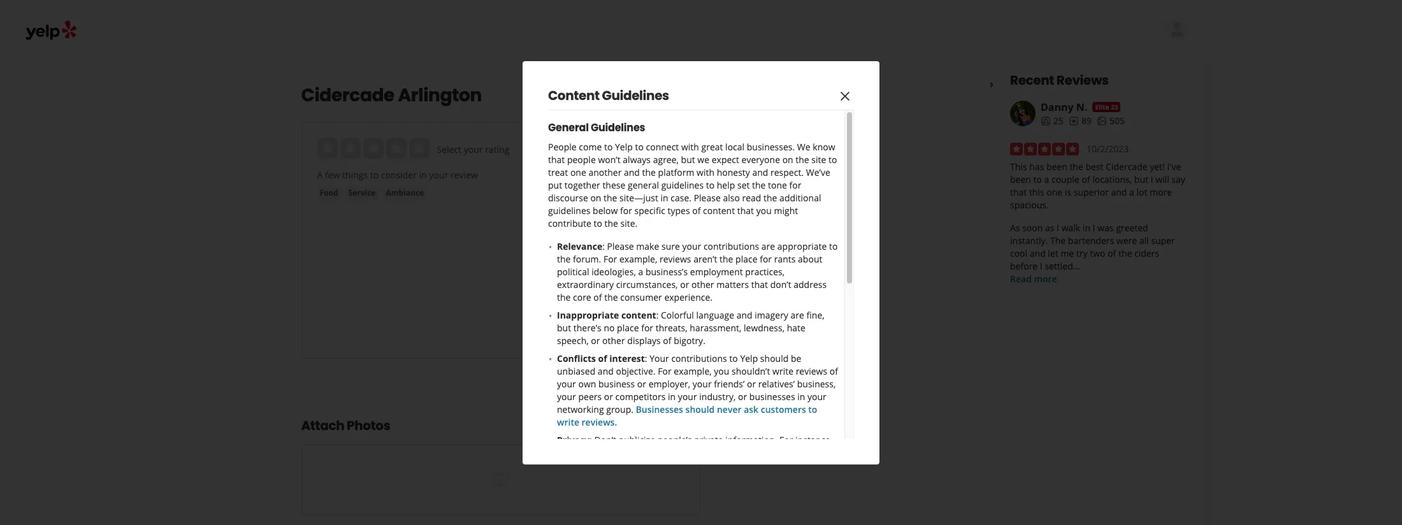 Task type: locate. For each thing, give the bounding box(es) containing it.
the up couple
[[1070, 161, 1084, 173]]

or up experience.
[[680, 278, 689, 290]]

make
[[636, 240, 659, 252]]

one left is
[[1047, 186, 1063, 198]]

in up bartenders
[[1083, 222, 1091, 234]]

1 vertical spatial write
[[557, 416, 579, 428]]

the
[[796, 153, 809, 165], [1070, 161, 1084, 173], [642, 166, 656, 178], [752, 179, 766, 191], [604, 192, 617, 204], [764, 192, 777, 204], [605, 217, 618, 229], [1119, 247, 1132, 259], [557, 253, 571, 265], [720, 253, 733, 265], [557, 291, 571, 303], [604, 291, 618, 303]]

your
[[464, 143, 483, 156], [429, 169, 448, 181], [682, 240, 701, 252], [557, 378, 576, 390], [693, 378, 712, 390], [557, 390, 576, 403], [678, 390, 697, 403], [808, 390, 827, 403]]

1 horizontal spatial but
[[681, 153, 695, 165]]

example, inside : please make sure your contributions are appropriate to the forum. for example, reviews aren't the place for rants about political ideologies, a business's employment practices, extraordinary circumstances, or other matters that don't address the core of the consumer experience.
[[620, 253, 657, 265]]

photos element
[[1097, 115, 1125, 127]]

and inside : your contributions to yelp should be unbiased and objective. for example, you shouldn't write reviews of your own business or employer, your friends' or relatives' business, your peers or competitors in your industry, or businesses in your networking group.
[[598, 365, 614, 377]]

but up speech,
[[557, 322, 571, 334]]

and up lewdness,
[[737, 309, 753, 321]]

our
[[607, 89, 622, 101]]

about
[[798, 253, 823, 265]]

other down no
[[602, 334, 625, 346]]

1 vertical spatial for
[[658, 365, 672, 377]]

this has been the best cidercade yet! i've been to a couple of locations, but i will say that this one is superior and a lot more spacious.
[[1010, 161, 1186, 211]]

0 vertical spatial are
[[762, 240, 775, 252]]

know
[[813, 141, 835, 153]]

1 vertical spatial :
[[656, 309, 659, 321]]

1 vertical spatial example,
[[674, 365, 712, 377]]

1 vertical spatial place
[[617, 322, 639, 334]]

of right two
[[1108, 247, 1116, 259]]

write inside businesses should never ask customers to write reviews.
[[557, 416, 579, 428]]

respect.
[[771, 166, 804, 178]]

are
[[762, 240, 775, 252], [791, 309, 804, 321]]

content down consumer
[[621, 309, 656, 321]]

: inside : your contributions to yelp should be unbiased and objective. for example, you shouldn't write reviews of your own business or employer, your friends' or relatives' business, your peers or competitors in your industry, or businesses in your networking group.
[[645, 352, 647, 364]]

None text field
[[317, 210, 684, 224]]

the left core at bottom
[[557, 291, 571, 303]]

your up aren't
[[682, 240, 701, 252]]

also
[[723, 192, 740, 204]]

experience.
[[664, 291, 713, 303]]

write down networking
[[557, 416, 579, 428]]

for inside : please make sure your contributions are appropriate to the forum. for example, reviews aren't the place for rants about political ideologies, a business's employment practices, extraordinary circumstances, or other matters that don't address the core of the consumer experience.
[[760, 253, 772, 265]]

: inside : please make sure your contributions are appropriate to the forum. for example, reviews aren't the place for rants about political ideologies, a business's employment practices, extraordinary circumstances, or other matters that don't address the core of the consumer experience.
[[602, 240, 605, 252]]

the up employment
[[720, 253, 733, 265]]

to inside businesses should never ask customers to write reviews.
[[809, 403, 817, 415]]

0 horizontal spatial other
[[602, 334, 625, 346]]

close image
[[838, 89, 853, 104]]

the up general
[[642, 166, 656, 178]]

you inside : your contributions to yelp should be unbiased and objective. for example, you shouldn't write reviews of your own business or employer, your friends' or relatives' business, your peers or competitors in your industry, or businesses in your networking group.
[[714, 365, 730, 377]]

two
[[1090, 247, 1106, 259]]

in inside general guidelines people come to yelp to connect with great local businesses. we know that people won't always agree, but we expect everyone on the site to treat one another and the platform with honesty and respect. we've put together these general guidelines to help set the tone for discourse on the site—just in case. please also read the additional guidelines below for specific types of content that you might contribute to the site.
[[661, 192, 668, 204]]

to inside the this has been the best cidercade yet! i've been to a couple of locations, but i will say that this one is superior and a lot more spacious.
[[1034, 173, 1042, 185]]

write inside : your contributions to yelp should be unbiased and objective. for example, you shouldn't write reviews of your own business or employer, your friends' or relatives' business, your peers or competitors in your industry, or businesses in your networking group.
[[773, 365, 794, 377]]

that down read
[[737, 204, 754, 216]]

danny
[[1041, 100, 1074, 114]]

industry,
[[699, 390, 736, 403]]

honesty
[[717, 166, 750, 178]]

the
[[1051, 235, 1066, 247]]

own
[[578, 378, 596, 390]]

read our review guidelines
[[583, 89, 700, 101]]

5 star rating image
[[1010, 143, 1079, 156]]

0 horizontal spatial for
[[604, 253, 617, 265]]

of inside : please make sure your contributions are appropriate to the forum. for example, reviews aren't the place for rants about political ideologies, a business's employment practices, extraordinary circumstances, or other matters that don't address the core of the consumer experience.
[[594, 291, 602, 303]]

0 horizontal spatial :
[[602, 240, 605, 252]]

1 vertical spatial you
[[714, 365, 730, 377]]

reviews down sure
[[660, 253, 691, 265]]

but left we
[[681, 153, 695, 165]]

content inside general guidelines people come to yelp to connect with great local businesses. we know that people won't always agree, but we expect everyone on the site to treat one another and the platform with honesty and respect. we've put together these general guidelines to help set the tone for discourse on the site—just in case. please also read the additional guidelines below for specific types of content that you might contribute to the site.
[[703, 204, 735, 216]]

1 horizontal spatial write
[[773, 365, 794, 377]]

0 horizontal spatial a
[[638, 265, 643, 278]]

and inside the this has been the best cidercade yet! i've been to a couple of locations, but i will say that this one is superior and a lot more spacious.
[[1111, 186, 1127, 198]]

0 vertical spatial for
[[604, 253, 617, 265]]

1 vertical spatial content
[[621, 309, 656, 321]]

but inside the this has been the best cidercade yet! i've been to a couple of locations, but i will say that this one is superior and a lot more spacious.
[[1135, 173, 1149, 185]]

1 vertical spatial guidelines
[[661, 179, 704, 191]]

0 horizontal spatial on
[[591, 192, 601, 204]]

please down 'site.'
[[607, 240, 634, 252]]

1 horizontal spatial reviews
[[796, 365, 828, 377]]

for inside : colorful language and imagery are fine, but there's no place for threats, harassment, lewdness, hate speech, or other displays of bigotry.
[[641, 322, 653, 334]]

to inside : please make sure your contributions are appropriate to the forum. for example, reviews aren't the place for rants about political ideologies, a business's employment practices, extraordinary circumstances, or other matters that don't address the core of the consumer experience.
[[829, 240, 838, 252]]

or up competitors
[[637, 378, 646, 390]]

and down 'locations,'
[[1111, 186, 1127, 198]]

or down there's
[[591, 334, 600, 346]]

for up ideologies,
[[604, 253, 617, 265]]

that up the treat
[[548, 153, 565, 165]]

0 vertical spatial one
[[570, 166, 586, 178]]

one down people
[[570, 166, 586, 178]]

inappropriate content
[[557, 309, 656, 321]]

or down business at bottom left
[[604, 390, 613, 403]]

as soon as i walk in i was greeted instantly. the bartenders were all super cool and let me try two of the ciders before i settled…
[[1010, 222, 1175, 272]]

0 horizontal spatial should
[[686, 403, 715, 415]]

1 vertical spatial but
[[1135, 173, 1149, 185]]

to inside : your contributions to yelp should be unbiased and objective. for example, you shouldn't write reviews of your own business or employer, your friends' or relatives' business, your peers or competitors in your industry, or businesses in your networking group.
[[729, 352, 738, 364]]

you down read
[[756, 204, 772, 216]]

2 vertical spatial :
[[645, 352, 647, 364]]

0 horizontal spatial are
[[762, 240, 775, 252]]

1 horizontal spatial should
[[760, 352, 789, 364]]

your
[[650, 352, 669, 364]]

guidelines up "case."
[[661, 179, 704, 191]]

close sidebar icon image
[[987, 79, 997, 90], [987, 79, 997, 90]]

business
[[599, 378, 635, 390]]

relevance
[[557, 240, 602, 252]]

with down we
[[697, 166, 715, 178]]

505
[[1110, 115, 1125, 127]]

to up 'shouldn't' at the right
[[729, 352, 738, 364]]

that
[[548, 153, 565, 165], [1010, 186, 1027, 198], [737, 204, 754, 216], [751, 278, 768, 290]]

0 horizontal spatial but
[[557, 322, 571, 334]]

0 horizontal spatial please
[[607, 240, 634, 252]]

a up circumstances, on the left of page
[[638, 265, 643, 278]]

review down select your rating
[[451, 169, 478, 181]]

1 vertical spatial review
[[451, 169, 478, 181]]

1 horizontal spatial you
[[756, 204, 772, 216]]

write
[[773, 365, 794, 377], [557, 416, 579, 428]]

0 vertical spatial example,
[[620, 253, 657, 265]]

objective.
[[616, 365, 656, 377]]

1 vertical spatial one
[[1047, 186, 1063, 198]]

0 vertical spatial contributions
[[704, 240, 759, 252]]

1 vertical spatial on
[[591, 192, 601, 204]]

example, up "employer,"
[[674, 365, 712, 377]]

0 vertical spatial content
[[703, 204, 735, 216]]

might
[[774, 204, 798, 216]]

1 horizontal spatial cidercade
[[1106, 161, 1148, 173]]

0 horizontal spatial place
[[617, 322, 639, 334]]

1 horizontal spatial example,
[[674, 365, 712, 377]]

cidercade up rating element
[[301, 83, 395, 108]]

: up ideologies,
[[602, 240, 605, 252]]

and down conflicts of interest
[[598, 365, 614, 377]]

0 horizontal spatial write
[[557, 416, 579, 428]]

will
[[1156, 173, 1170, 185]]

1 horizontal spatial for
[[658, 365, 672, 377]]

0 vertical spatial reviews
[[660, 253, 691, 265]]

of right core at bottom
[[594, 291, 602, 303]]

soon
[[1023, 222, 1043, 234]]

0 vertical spatial been
[[1047, 161, 1068, 173]]

peers
[[578, 390, 602, 403]]

for up 'practices,'
[[760, 253, 772, 265]]

1 vertical spatial are
[[791, 309, 804, 321]]

2 horizontal spatial but
[[1135, 173, 1149, 185]]

expect
[[712, 153, 739, 165]]

1 horizontal spatial content
[[703, 204, 735, 216]]

are inside : colorful language and imagery are fine, but there's no place for threats, harassment, lewdness, hate speech, or other displays of bigotry.
[[791, 309, 804, 321]]

should down industry,
[[686, 403, 715, 415]]

the down we
[[796, 153, 809, 165]]

for up "displays"
[[641, 322, 653, 334]]

reviews.
[[582, 416, 617, 428]]

language
[[696, 309, 734, 321]]

select your rating
[[437, 143, 510, 156]]

for up "employer,"
[[658, 365, 672, 377]]

: left your
[[645, 352, 647, 364]]

0 vertical spatial place
[[736, 253, 758, 265]]

1 vertical spatial reviews
[[796, 365, 828, 377]]

help
[[717, 179, 735, 191]]

reviews inside : please make sure your contributions are appropriate to the forum. for example, reviews aren't the place for rants about political ideologies, a business's employment practices, extraordinary circumstances, or other matters that don't address the core of the consumer experience.
[[660, 253, 691, 265]]

: inside : colorful language and imagery are fine, but there's no place for threats, harassment, lewdness, hate speech, or other displays of bigotry.
[[656, 309, 659, 321]]

for inside : please make sure your contributions are appropriate to the forum. for example, reviews aren't the place for rants about political ideologies, a business's employment practices, extraordinary circumstances, or other matters that don't address the core of the consumer experience.
[[604, 253, 617, 265]]

2 horizontal spatial a
[[1130, 186, 1135, 198]]

recent
[[1010, 71, 1054, 89]]

1 vertical spatial should
[[686, 403, 715, 415]]

example,
[[620, 253, 657, 265], [674, 365, 712, 377]]

1 vertical spatial with
[[697, 166, 715, 178]]

and
[[624, 166, 640, 178], [752, 166, 768, 178], [1111, 186, 1127, 198], [1030, 247, 1046, 259], [737, 309, 753, 321], [598, 365, 614, 377]]

in down 'business,'
[[798, 390, 805, 403]]

to right appropriate
[[829, 240, 838, 252]]

recent reviews
[[1010, 71, 1109, 89]]

reviews up 'business,'
[[796, 365, 828, 377]]

we
[[797, 141, 811, 153]]

in left "case."
[[661, 192, 668, 204]]

a left lot
[[1130, 186, 1135, 198]]

but up lot
[[1135, 173, 1149, 185]]

0 horizontal spatial one
[[570, 166, 586, 178]]

0 horizontal spatial example,
[[620, 253, 657, 265]]

been down this
[[1010, 173, 1031, 185]]

place up 'practices,'
[[736, 253, 758, 265]]

None radio
[[317, 138, 338, 159], [386, 138, 406, 159], [317, 138, 338, 159], [386, 138, 406, 159]]

0 vertical spatial on
[[783, 153, 793, 165]]

0 vertical spatial write
[[773, 365, 794, 377]]

0 horizontal spatial you
[[714, 365, 730, 377]]

0 vertical spatial guidelines
[[656, 89, 700, 101]]

in inside as soon as i walk in i was greeted instantly. the bartenders were all super cool and let me try two of the ciders before i settled…
[[1083, 222, 1091, 234]]

: for conflicts of interest
[[645, 352, 647, 364]]

1 horizontal spatial yelp
[[740, 352, 758, 364]]

1 vertical spatial guidelines
[[591, 120, 645, 135]]

and down instantly. at the top right
[[1030, 247, 1046, 259]]

of inside : your contributions to yelp should be unbiased and objective. for example, you shouldn't write reviews of your own business or employer, your friends' or relatives' business, your peers or competitors in your industry, or businesses in your networking group.
[[830, 365, 838, 377]]

below
[[593, 204, 618, 216]]

privacy
[[557, 434, 590, 446]]

2 horizontal spatial :
[[656, 309, 659, 321]]

that inside : please make sure your contributions are appropriate to the forum. for example, reviews aren't the place for rants about political ideologies, a business's employment practices, extraordinary circumstances, or other matters that don't address the core of the consumer experience.
[[751, 278, 768, 290]]

should left "be"
[[760, 352, 789, 364]]

1 horizontal spatial other
[[692, 278, 714, 290]]

a up this on the top right of page
[[1044, 173, 1049, 185]]

or down 'shouldn't' at the right
[[747, 378, 756, 390]]

as
[[1045, 222, 1055, 234]]

contributions up aren't
[[704, 240, 759, 252]]

danny n.
[[1041, 100, 1088, 114]]

16 review v2 image
[[1069, 116, 1079, 126]]

i left will
[[1151, 173, 1153, 185]]

1 horizontal spatial review
[[625, 89, 653, 101]]

place
[[736, 253, 758, 265], [617, 322, 639, 334]]

: please make sure your contributions are appropriate to the forum. for example, reviews aren't the place for rants about political ideologies, a business's employment practices, extraordinary circumstances, or other matters that don't address the core of the consumer experience.
[[557, 240, 838, 303]]

None radio
[[340, 138, 360, 159], [363, 138, 383, 159], [409, 138, 429, 159], [340, 138, 360, 159], [363, 138, 383, 159], [409, 138, 429, 159]]

to
[[604, 141, 613, 153], [635, 141, 644, 153], [829, 153, 837, 165], [370, 169, 379, 181], [1034, 173, 1042, 185], [706, 179, 715, 191], [594, 217, 602, 229], [829, 240, 838, 252], [729, 352, 738, 364], [809, 403, 817, 415]]

to right things
[[370, 169, 379, 181]]

on up 'below'
[[591, 192, 601, 204]]

: for inappropriate content
[[656, 309, 659, 321]]

other down employment
[[692, 278, 714, 290]]

with up we
[[681, 141, 699, 153]]

guidelines for content
[[602, 86, 669, 104]]

0 horizontal spatial review
[[451, 169, 478, 181]]

contributions
[[704, 240, 759, 252], [672, 352, 727, 364]]

23
[[1111, 103, 1118, 112]]

there's
[[574, 322, 602, 334]]

0 vertical spatial guidelines
[[602, 86, 669, 104]]

that down 'practices,'
[[751, 278, 768, 290]]

please down help
[[694, 192, 721, 204]]

0 horizontal spatial content
[[621, 309, 656, 321]]

are up rants
[[762, 240, 775, 252]]

review right 'our'
[[625, 89, 653, 101]]

1 vertical spatial cidercade
[[1106, 161, 1148, 173]]

your down select
[[429, 169, 448, 181]]

reviews
[[660, 253, 691, 265], [796, 365, 828, 377]]

1 vertical spatial been
[[1010, 173, 1031, 185]]

0 horizontal spatial reviews
[[660, 253, 691, 265]]

should inside : your contributions to yelp should be unbiased and objective. for example, you shouldn't write reviews of your own business or employer, your friends' or relatives' business, your peers or competitors in your industry, or businesses in your networking group.
[[760, 352, 789, 364]]

content guidelines dialog
[[0, 0, 1402, 525]]

of right the types
[[692, 204, 701, 216]]

cool
[[1010, 247, 1028, 259]]

10/2/2023
[[1087, 143, 1129, 155]]

cidercade up 'locations,'
[[1106, 161, 1148, 173]]

yelp up always
[[615, 141, 633, 153]]

contributions down bigotry.
[[672, 352, 727, 364]]

elite 23
[[1095, 103, 1118, 112]]

case.
[[671, 192, 692, 204]]

guidelines
[[602, 86, 669, 104], [591, 120, 645, 135]]

write up relatives'
[[773, 365, 794, 377]]

0 vertical spatial :
[[602, 240, 605, 252]]

example, down make
[[620, 253, 657, 265]]

that up spacious.
[[1010, 186, 1027, 198]]

1 vertical spatial other
[[602, 334, 625, 346]]

1 vertical spatial a
[[1130, 186, 1135, 198]]

1 vertical spatial yelp
[[740, 352, 758, 364]]

business's
[[646, 265, 688, 278]]

won't
[[598, 153, 621, 165]]

unbiased
[[557, 365, 596, 377]]

0 vertical spatial yelp
[[615, 141, 633, 153]]

0 horizontal spatial cidercade
[[301, 83, 395, 108]]

1 horizontal spatial please
[[694, 192, 721, 204]]

1 vertical spatial please
[[607, 240, 634, 252]]

political
[[557, 265, 589, 278]]

a inside : please make sure your contributions are appropriate to the forum. for example, reviews aren't the place for rants about political ideologies, a business's employment practices, extraordinary circumstances, or other matters that don't address the core of the consumer experience.
[[638, 265, 643, 278]]

2 vertical spatial but
[[557, 322, 571, 334]]

instantly.
[[1010, 235, 1048, 247]]

one inside general guidelines people come to yelp to connect with great local businesses. we know that people won't always agree, but we expect everyone on the site to treat one another and the platform with honesty and respect. we've put together these general guidelines to help set the tone for discourse on the site—just in case. please also read the additional guidelines below for specific types of content that you might contribute to the site.
[[570, 166, 586, 178]]

should
[[760, 352, 789, 364], [686, 403, 715, 415]]

photo of danny n. image
[[1010, 101, 1036, 126]]

0 horizontal spatial yelp
[[615, 141, 633, 153]]

of inside : colorful language and imagery are fine, but there's no place for threats, harassment, lewdness, hate speech, or other displays of bigotry.
[[663, 334, 672, 346]]

1 vertical spatial contributions
[[672, 352, 727, 364]]

of down threats,
[[663, 334, 672, 346]]

guidelines up contribute
[[548, 204, 591, 216]]

but
[[681, 153, 695, 165], [1135, 173, 1149, 185], [557, 322, 571, 334]]

1 horizontal spatial place
[[736, 253, 758, 265]]

couple
[[1052, 173, 1080, 185]]

general guidelines people come to yelp to connect with great local businesses. we know that people won't always agree, but we expect everyone on the site to treat one another and the platform with honesty and respect. we've put together these general guidelines to help set the tone for discourse on the site—just in case. please also read the additional guidelines below for specific types of content that you might contribute to the site.
[[548, 120, 837, 229]]

the down 'were'
[[1119, 247, 1132, 259]]

1 horizontal spatial :
[[645, 352, 647, 364]]

0 vertical spatial should
[[760, 352, 789, 364]]

: your contributions to yelp should be unbiased and objective. for example, you shouldn't write reviews of your own business or employer, your friends' or relatives' business, your peers or competitors in your industry, or businesses in your networking group.
[[557, 352, 838, 415]]

0 vertical spatial other
[[692, 278, 714, 290]]

locations,
[[1093, 173, 1132, 185]]

you up friends'
[[714, 365, 730, 377]]

1 horizontal spatial are
[[791, 309, 804, 321]]

0 vertical spatial but
[[681, 153, 695, 165]]

0 vertical spatial please
[[694, 192, 721, 204]]

additional
[[780, 192, 821, 204]]

review
[[625, 89, 653, 101], [451, 169, 478, 181]]

2 vertical spatial a
[[638, 265, 643, 278]]

site
[[812, 153, 826, 165]]

elite 23 link
[[1093, 102, 1121, 112]]

speech,
[[557, 334, 589, 346]]

guidelines inside general guidelines people come to yelp to connect with great local businesses. we know that people won't always agree, but we expect everyone on the site to treat one another and the platform with honesty and respect. we've put together these general guidelines to help set the tone for discourse on the site—just in case. please also read the additional guidelines below for specific types of content that you might contribute to the site.
[[591, 120, 645, 135]]

circumstances,
[[616, 278, 678, 290]]

0 vertical spatial cidercade
[[301, 83, 395, 108]]

content down also
[[703, 204, 735, 216]]

0 vertical spatial you
[[756, 204, 772, 216]]

1 horizontal spatial a
[[1044, 173, 1049, 185]]

more
[[1150, 186, 1172, 198]]

1 horizontal spatial one
[[1047, 186, 1063, 198]]

to down 'below'
[[594, 217, 602, 229]]



Task type: describe. For each thing, give the bounding box(es) containing it.
things
[[342, 169, 368, 181]]

of left interest
[[598, 352, 607, 364]]

0 horizontal spatial been
[[1010, 173, 1031, 185]]

content guidelines
[[548, 86, 669, 104]]

2 vertical spatial guidelines
[[548, 204, 591, 216]]

or inside : colorful language and imagery are fine, but there's no place for threats, harassment, lewdness, hate speech, or other displays of bigotry.
[[591, 334, 600, 346]]

a few things to consider in your review
[[317, 169, 478, 181]]

but inside : colorful language and imagery are fine, but there's no place for threats, harassment, lewdness, hate speech, or other displays of bigotry.
[[557, 322, 571, 334]]

please inside : please make sure your contributions are appropriate to the forum. for example, reviews aren't the place for rants about political ideologies, a business's employment practices, extraordinary circumstances, or other matters that don't address the core of the consumer experience.
[[607, 240, 634, 252]]

together
[[565, 179, 600, 191]]

rating
[[485, 143, 510, 156]]

in down "employer,"
[[668, 390, 676, 403]]

guidelines for general
[[591, 120, 645, 135]]

we've
[[806, 166, 830, 178]]

is
[[1065, 186, 1072, 198]]

before
[[1010, 260, 1038, 272]]

service
[[348, 187, 376, 198]]

put
[[548, 179, 562, 191]]

and down always
[[624, 166, 640, 178]]

to up won't
[[604, 141, 613, 153]]

place inside : colorful language and imagery are fine, but there's no place for threats, harassment, lewdness, hate speech, or other displays of bigotry.
[[617, 322, 639, 334]]

16 friends v2 image
[[1041, 116, 1051, 126]]

please inside general guidelines people come to yelp to connect with great local businesses. we know that people won't always agree, but we expect everyone on the site to treat one another and the platform with honesty and respect. we've put together these general guidelines to help set the tone for discourse on the site—just in case. please also read the additional guidelines below for specific types of content that you might contribute to the site.
[[694, 192, 721, 204]]

has
[[1030, 161, 1044, 173]]

yet!
[[1150, 161, 1165, 173]]

as
[[1010, 222, 1020, 234]]

of inside as soon as i walk in i was greeted instantly. the bartenders were all super cool and let me try two of the ciders before i settled…
[[1108, 247, 1116, 259]]

harassment,
[[690, 322, 742, 334]]

but inside general guidelines people come to yelp to connect with great local businesses. we know that people won't always agree, but we expect everyone on the site to treat one another and the platform with honesty and respect. we've put together these general guidelines to help set the tone for discourse on the site—just in case. please also read the additional guidelines below for specific types of content that you might contribute to the site.
[[681, 153, 695, 165]]

reviews inside : your contributions to yelp should be unbiased and objective. for example, you shouldn't write reviews of your own business or employer, your friends' or relatives' business, your peers or competitors in your industry, or businesses in your networking group.
[[796, 365, 828, 377]]

few
[[325, 169, 340, 181]]

greeted
[[1116, 222, 1148, 234]]

inappropriate
[[557, 309, 619, 321]]

super
[[1151, 235, 1175, 247]]

employment
[[690, 265, 743, 278]]

reviews
[[1057, 71, 1109, 89]]

for up additional
[[790, 179, 802, 191]]

rating element
[[317, 138, 429, 159]]

your left the rating
[[464, 143, 483, 156]]

to left help
[[706, 179, 715, 191]]

the inside the this has been the best cidercade yet! i've been to a couple of locations, but i will say that this one is superior and a lot more spacious.
[[1070, 161, 1084, 173]]

be
[[791, 352, 802, 364]]

bigotry.
[[674, 334, 706, 346]]

platform
[[658, 166, 694, 178]]

extraordinary
[[557, 278, 614, 290]]

say
[[1172, 173, 1186, 185]]

place inside : please make sure your contributions are appropriate to the forum. for example, reviews aren't the place for rants about political ideologies, a business's employment practices, extraordinary circumstances, or other matters that don't address the core of the consumer experience.
[[736, 253, 758, 265]]

tone
[[768, 179, 787, 191]]

0 vertical spatial a
[[1044, 173, 1049, 185]]

i left was
[[1093, 222, 1095, 234]]

to up always
[[635, 141, 644, 153]]

ask
[[744, 403, 759, 415]]

the inside as soon as i walk in i was greeted instantly. the bartenders were all super cool and let me try two of the ciders before i settled…
[[1119, 247, 1132, 259]]

competitors
[[616, 390, 666, 403]]

ciders
[[1135, 247, 1160, 259]]

set
[[737, 179, 750, 191]]

to right site at the right of the page
[[829, 153, 837, 165]]

consumer
[[620, 291, 662, 303]]

25
[[1054, 115, 1064, 127]]

your inside : please make sure your contributions are appropriate to the forum. for example, reviews aren't the place for rants about political ideologies, a business's employment practices, extraordinary circumstances, or other matters that don't address the core of the consumer experience.
[[682, 240, 701, 252]]

colorful
[[661, 309, 694, 321]]

great
[[702, 141, 723, 153]]

interest
[[610, 352, 645, 364]]

for inside : your contributions to yelp should be unbiased and objective. for example, you shouldn't write reviews of your own business or employer, your friends' or relatives' business, your peers or competitors in your industry, or businesses in your networking group.
[[658, 365, 672, 377]]

this
[[1010, 161, 1027, 173]]

conflicts of interest
[[557, 352, 645, 364]]

your down 'business,'
[[808, 390, 827, 403]]

friends element
[[1041, 115, 1064, 127]]

example, inside : your contributions to yelp should be unbiased and objective. for example, you shouldn't write reviews of your own business or employer, your friends' or relatives' business, your peers or competitors in your industry, or businesses in your networking group.
[[674, 365, 712, 377]]

agree,
[[653, 153, 679, 165]]

address
[[794, 278, 827, 290]]

businesses
[[636, 403, 683, 415]]

ambiance
[[386, 187, 424, 198]]

displays
[[627, 334, 661, 346]]

superior
[[1074, 186, 1109, 198]]

local
[[725, 141, 745, 153]]

matters
[[717, 278, 749, 290]]

in right consider
[[419, 169, 427, 181]]

and inside as soon as i walk in i was greeted instantly. the bartenders were all super cool and let me try two of the ciders before i settled…
[[1030, 247, 1046, 259]]

your down "unbiased"
[[557, 378, 576, 390]]

discourse
[[548, 192, 588, 204]]

0 vertical spatial with
[[681, 141, 699, 153]]

and down everyone
[[752, 166, 768, 178]]

contributions inside : please make sure your contributions are appropriate to the forum. for example, reviews aren't the place for rants about political ideologies, a business's employment practices, extraordinary circumstances, or other matters that don't address the core of the consumer experience.
[[704, 240, 759, 252]]

your up businesses should never ask customers to write reviews. 'link'
[[678, 390, 697, 403]]

one inside the this has been the best cidercade yet! i've been to a couple of locations, but i will say that this one is superior and a lot more spacious.
[[1047, 186, 1063, 198]]

conflicts
[[557, 352, 596, 364]]

that inside the this has been the best cidercade yet! i've been to a couple of locations, but i will say that this one is superior and a lot more spacious.
[[1010, 186, 1027, 198]]

the up inappropriate content
[[604, 291, 618, 303]]

practices,
[[745, 265, 785, 278]]

of inside the this has been the best cidercade yet! i've been to a couple of locations, but i will say that this one is superior and a lot more spacious.
[[1082, 173, 1090, 185]]

rants
[[774, 253, 796, 265]]

read
[[583, 89, 605, 101]]

the up read
[[752, 179, 766, 191]]

and inside : colorful language and imagery are fine, but there's no place for threats, harassment, lewdness, hate speech, or other displays of bigotry.
[[737, 309, 753, 321]]

i right as
[[1057, 222, 1059, 234]]

are inside : please make sure your contributions are appropriate to the forum. for example, reviews aren't the place for rants about political ideologies, a business's employment practices, extraordinary circumstances, or other matters that don't address the core of the consumer experience.
[[762, 240, 775, 252]]

general
[[628, 179, 659, 191]]

lewdness,
[[744, 322, 785, 334]]

contributions inside : your contributions to yelp should be unbiased and objective. for example, you shouldn't write reviews of your own business or employer, your friends' or relatives' business, your peers or competitors in your industry, or businesses in your networking group.
[[672, 352, 727, 364]]

you inside general guidelines people come to yelp to connect with great local businesses. we know that people won't always agree, but we expect everyone on the site to treat one another and the platform with honesty and respect. we've put together these general guidelines to help set the tone for discourse on the site—just in case. please also read the additional guidelines below for specific types of content that you might contribute to the site.
[[756, 204, 772, 216]]

1 horizontal spatial on
[[783, 153, 793, 165]]

types
[[668, 204, 690, 216]]

another
[[589, 166, 622, 178]]

the up political
[[557, 253, 571, 265]]

your up industry,
[[693, 378, 712, 390]]

sure
[[662, 240, 680, 252]]

food
[[320, 187, 338, 198]]

reviews element
[[1069, 115, 1092, 127]]

0 vertical spatial review
[[625, 89, 653, 101]]

your up networking
[[557, 390, 576, 403]]

try
[[1077, 247, 1088, 259]]

other inside : colorful language and imagery are fine, but there's no place for threats, harassment, lewdness, hate speech, or other displays of bigotry.
[[602, 334, 625, 346]]

cidercade arlington
[[301, 83, 482, 108]]

networking
[[557, 403, 604, 415]]

the down these
[[604, 192, 617, 204]]

friends'
[[714, 378, 745, 390]]

forum.
[[573, 253, 601, 265]]

yelp inside general guidelines people come to yelp to connect with great local businesses. we know that people won't always agree, but we expect everyone on the site to treat one another and the platform with honesty and respect. we've put together these general guidelines to help set the tone for discourse on the site—just in case. please also read the additional guidelines below for specific types of content that you might contribute to the site.
[[615, 141, 633, 153]]

shouldn't
[[732, 365, 770, 377]]

should inside businesses should never ask customers to write reviews.
[[686, 403, 715, 415]]

come
[[579, 141, 602, 153]]

aren't
[[694, 253, 717, 265]]

the down 'below'
[[605, 217, 618, 229]]

settled…
[[1045, 260, 1080, 272]]

read
[[742, 192, 761, 204]]

this
[[1029, 186, 1045, 198]]

content
[[548, 86, 600, 104]]

these
[[603, 179, 626, 191]]

ideologies,
[[592, 265, 636, 278]]

or up 'ask'
[[738, 390, 747, 403]]

or inside : please make sure your contributions are appropriate to the forum. for example, reviews aren't the place for rants about political ideologies, a business's employment practices, extraordinary circumstances, or other matters that don't address the core of the consumer experience.
[[680, 278, 689, 290]]

fine,
[[807, 309, 825, 321]]

89
[[1082, 115, 1092, 127]]

i inside the this has been the best cidercade yet! i've been to a couple of locations, but i will say that this one is superior and a lot more spacious.
[[1151, 173, 1153, 185]]

yelp inside : your contributions to yelp should be unbiased and objective. for example, you shouldn't write reviews of your own business or employer, your friends' or relatives' business, your peers or competitors in your industry, or businesses in your networking group.
[[740, 352, 758, 364]]

the down tone
[[764, 192, 777, 204]]

hate
[[787, 322, 806, 334]]

cidercade inside the this has been the best cidercade yet! i've been to a couple of locations, but i will say that this one is superior and a lot more spacious.
[[1106, 161, 1148, 173]]

specific
[[635, 204, 665, 216]]

other inside : please make sure your contributions are appropriate to the forum. for example, reviews aren't the place for rants about political ideologies, a business's employment practices, extraordinary circumstances, or other matters that don't address the core of the consumer experience.
[[692, 278, 714, 290]]

people
[[567, 153, 596, 165]]

1 horizontal spatial been
[[1047, 161, 1068, 173]]

16 photos v2 image
[[1097, 116, 1107, 126]]

attach photos image
[[493, 472, 508, 487]]

best
[[1086, 161, 1104, 173]]

customers
[[761, 403, 806, 415]]

of inside general guidelines people come to yelp to connect with great local businesses. we know that people won't always agree, but we expect everyone on the site to treat one another and the platform with honesty and respect. we've put together these general guidelines to help set the tone for discourse on the site—just in case. please also read the additional guidelines below for specific types of content that you might contribute to the site.
[[692, 204, 701, 216]]

were
[[1117, 235, 1137, 247]]

lot
[[1137, 186, 1148, 198]]

spacious.
[[1010, 199, 1049, 211]]

read our review guidelines link
[[583, 89, 700, 101]]

was
[[1098, 222, 1114, 234]]

: for relevance
[[602, 240, 605, 252]]

i right before
[[1040, 260, 1043, 272]]

for up 'site.'
[[620, 204, 632, 216]]

attach photos
[[301, 417, 390, 435]]

businesses should never ask customers to write reviews. link
[[557, 403, 817, 428]]



Task type: vqa. For each thing, say whether or not it's contained in the screenshot.
leftmost example,
yes



